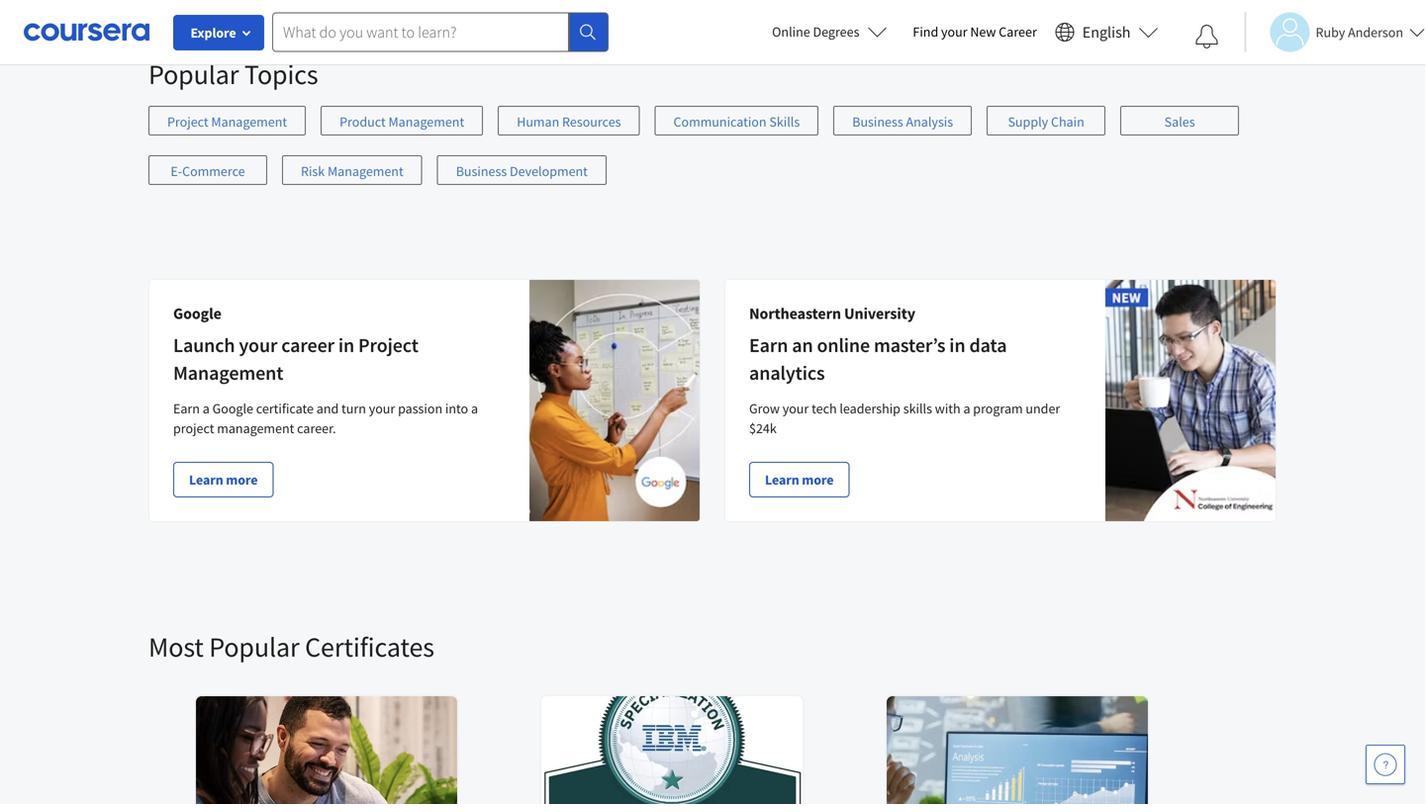 Task type: locate. For each thing, give the bounding box(es) containing it.
learn down project
[[189, 471, 223, 489]]

learn more for launch your career in project management
[[189, 471, 258, 489]]

turn
[[342, 400, 366, 418]]

into
[[445, 400, 468, 418]]

2 learn more link from the left
[[749, 462, 850, 498]]

an
[[792, 333, 813, 358]]

earn up project
[[173, 400, 200, 418]]

grow
[[749, 400, 780, 418]]

1 horizontal spatial in
[[950, 333, 966, 358]]

1 vertical spatial project
[[358, 333, 419, 358]]

google up management in the bottom left of the page
[[212, 400, 253, 418]]

online
[[772, 23, 811, 41]]

your inside earn a google certificate and turn your passion into a project management career.
[[369, 400, 395, 418]]

0 vertical spatial list
[[198, 0, 1213, 15]]

supply
[[1008, 113, 1049, 131]]

find your new career
[[913, 23, 1037, 41]]

popular
[[149, 57, 239, 92], [209, 630, 300, 665]]

a
[[203, 400, 210, 418], [471, 400, 478, 418], [964, 400, 971, 418]]

0 horizontal spatial in
[[338, 333, 355, 358]]

project
[[167, 113, 209, 131], [358, 333, 419, 358]]

skills
[[904, 400, 933, 418]]

development
[[510, 162, 588, 180]]

more down management in the bottom left of the page
[[226, 471, 258, 489]]

1 horizontal spatial business
[[853, 113, 904, 131]]

project inside list
[[167, 113, 209, 131]]

None search field
[[272, 12, 609, 52]]

0 horizontal spatial project
[[167, 113, 209, 131]]

google launch your career in project management
[[173, 304, 419, 386]]

project
[[173, 420, 214, 438]]

earn
[[749, 333, 788, 358], [173, 400, 200, 418]]

1 a from the left
[[203, 400, 210, 418]]

supply chain link
[[987, 106, 1106, 136]]

with
[[935, 400, 961, 418]]

a right into
[[471, 400, 478, 418]]

management for product management
[[389, 113, 465, 131]]

management
[[211, 113, 287, 131], [389, 113, 465, 131], [328, 162, 404, 180], [173, 361, 284, 386]]

in inside northeastern university earn an online master's in data analytics
[[950, 333, 966, 358]]

risk
[[301, 162, 325, 180]]

1 horizontal spatial learn more link
[[749, 462, 850, 498]]

0 horizontal spatial more
[[226, 471, 258, 489]]

skills
[[770, 113, 800, 131]]

in right career
[[338, 333, 355, 358]]

earn up analytics on the top of the page
[[749, 333, 788, 358]]

0 horizontal spatial business
[[456, 162, 507, 180]]

tech
[[812, 400, 837, 418]]

google inside earn a google certificate and turn your passion into a project management career.
[[212, 400, 253, 418]]

project inside google launch your career in project management
[[358, 333, 419, 358]]

learn more link
[[173, 462, 274, 498], [749, 462, 850, 498]]

career.
[[297, 420, 336, 438]]

learn
[[189, 471, 223, 489], [765, 471, 800, 489]]

learn more link down project
[[173, 462, 274, 498]]

your inside 'grow your tech leadership skills with a program under $24k'
[[783, 400, 809, 418]]

learn more down project
[[189, 471, 258, 489]]

list
[[198, 0, 1213, 15], [149, 106, 1277, 205]]

1 vertical spatial google
[[212, 400, 253, 418]]

project management
[[167, 113, 287, 131]]

leadership
[[840, 400, 901, 418]]

find your new career link
[[903, 20, 1047, 45]]

product
[[340, 113, 386, 131]]

project management link
[[149, 106, 306, 136]]

analytics
[[749, 361, 825, 386]]

anderson
[[1349, 23, 1404, 41]]

in
[[338, 333, 355, 358], [950, 333, 966, 358]]

business left analysis
[[853, 113, 904, 131]]

human resources
[[517, 113, 621, 131]]

a right with
[[964, 400, 971, 418]]

learn more down $24k
[[765, 471, 834, 489]]

1 horizontal spatial more
[[802, 471, 834, 489]]

3 a from the left
[[964, 400, 971, 418]]

1 vertical spatial earn
[[173, 400, 200, 418]]

0 horizontal spatial learn
[[189, 471, 223, 489]]

your
[[942, 23, 968, 41], [239, 333, 278, 358], [369, 400, 395, 418], [783, 400, 809, 418]]

$24k
[[749, 420, 777, 438]]

2 in from the left
[[950, 333, 966, 358]]

google up launch
[[173, 304, 222, 324]]

your left career
[[239, 333, 278, 358]]

more down tech
[[802, 471, 834, 489]]

launch
[[173, 333, 235, 358]]

product management link
[[321, 106, 483, 136]]

your right turn
[[369, 400, 395, 418]]

2 learn from the left
[[765, 471, 800, 489]]

communication skills link
[[655, 106, 819, 136]]

program
[[974, 400, 1023, 418]]

coursera image
[[24, 16, 150, 48]]

0 horizontal spatial learn more
[[189, 471, 258, 489]]

certificate
[[256, 400, 314, 418]]

1 vertical spatial popular
[[209, 630, 300, 665]]

your left tech
[[783, 400, 809, 418]]

most popular certificates carousel element
[[149, 570, 1426, 805]]

online degrees button
[[757, 10, 903, 53]]

more
[[226, 471, 258, 489], [802, 471, 834, 489]]

management down product
[[328, 162, 404, 180]]

1 horizontal spatial learn more
[[765, 471, 834, 489]]

2 more from the left
[[802, 471, 834, 489]]

popular right the most
[[209, 630, 300, 665]]

earn a google certificate and turn your passion into a project management career.
[[173, 400, 478, 438]]

2 learn more from the left
[[765, 471, 834, 489]]

0 vertical spatial project
[[167, 113, 209, 131]]

1 learn from the left
[[189, 471, 223, 489]]

0 vertical spatial popular
[[149, 57, 239, 92]]

explore button
[[173, 15, 264, 50]]

1 learn more link from the left
[[173, 462, 274, 498]]

0 horizontal spatial earn
[[173, 400, 200, 418]]

0 vertical spatial google
[[173, 304, 222, 324]]

business inside business development link
[[456, 162, 507, 180]]

google inside google launch your career in project management
[[173, 304, 222, 324]]

1 horizontal spatial learn
[[765, 471, 800, 489]]

passion
[[398, 400, 443, 418]]

learn more link down $24k
[[749, 462, 850, 498]]

2 a from the left
[[471, 400, 478, 418]]

product management
[[340, 113, 465, 131]]

earn an online master's in data analytics link
[[749, 333, 1007, 386]]

1 in from the left
[[338, 333, 355, 358]]

2 horizontal spatial a
[[964, 400, 971, 418]]

university
[[845, 304, 916, 324]]

learn for earn an online master's in data analytics
[[765, 471, 800, 489]]

1 horizontal spatial a
[[471, 400, 478, 418]]

0 horizontal spatial a
[[203, 400, 210, 418]]

1 horizontal spatial project
[[358, 333, 419, 358]]

resources
[[562, 113, 621, 131]]

explore
[[191, 24, 236, 42]]

business analysis link
[[834, 106, 972, 136]]

in left data
[[950, 333, 966, 358]]

popular down explore
[[149, 57, 239, 92]]

project up the passion
[[358, 333, 419, 358]]

help center image
[[1374, 753, 1398, 777]]

learn more
[[189, 471, 258, 489], [765, 471, 834, 489]]

risk management link
[[282, 155, 422, 185]]

northeastern
[[749, 304, 841, 324]]

0 vertical spatial earn
[[749, 333, 788, 358]]

popular inside 'most popular certificates carousel' element
[[209, 630, 300, 665]]

management right product
[[389, 113, 465, 131]]

1 learn more from the left
[[189, 471, 258, 489]]

1 vertical spatial list
[[149, 106, 1277, 205]]

ruby anderson
[[1316, 23, 1404, 41]]

0 vertical spatial business
[[853, 113, 904, 131]]

learn down $24k
[[765, 471, 800, 489]]

1 more from the left
[[226, 471, 258, 489]]

learn more for earn an online master's in data analytics
[[765, 471, 834, 489]]

management down launch
[[173, 361, 284, 386]]

business inside business analysis link
[[853, 113, 904, 131]]

management down the popular topics on the top
[[211, 113, 287, 131]]

english button
[[1047, 0, 1167, 64]]

business
[[853, 113, 904, 131], [456, 162, 507, 180]]

a up project
[[203, 400, 210, 418]]

business for business analysis
[[853, 113, 904, 131]]

0 horizontal spatial learn more link
[[173, 462, 274, 498]]

1 vertical spatial business
[[456, 162, 507, 180]]

supply chain
[[1008, 113, 1085, 131]]

list containing project management
[[149, 106, 1277, 205]]

degrees
[[813, 23, 860, 41]]

launch your career in project management link
[[173, 333, 419, 386]]

business left development
[[456, 162, 507, 180]]

business analysis
[[853, 113, 954, 131]]

project up e-
[[167, 113, 209, 131]]

google
[[173, 304, 222, 324], [212, 400, 253, 418]]

human
[[517, 113, 560, 131]]

e-
[[171, 162, 182, 180]]

1 horizontal spatial earn
[[749, 333, 788, 358]]



Task type: describe. For each thing, give the bounding box(es) containing it.
under
[[1026, 400, 1061, 418]]

find
[[913, 23, 939, 41]]

topics
[[244, 57, 318, 92]]

your right find
[[942, 23, 968, 41]]

management inside google launch your career in project management
[[173, 361, 284, 386]]

ibm data analyst professional certificate by ibm, image
[[887, 697, 1149, 805]]

What do you want to learn? text field
[[272, 12, 569, 52]]

data
[[970, 333, 1007, 358]]

most
[[149, 630, 204, 665]]

ruby anderson button
[[1245, 12, 1426, 52]]

most popular certificates
[[149, 630, 435, 665]]

google project management: professional certificate by google, image
[[196, 697, 458, 805]]

online degrees
[[772, 23, 860, 41]]

in inside google launch your career in project management
[[338, 333, 355, 358]]

management for project management
[[211, 113, 287, 131]]

commerce
[[182, 162, 245, 180]]

online
[[817, 333, 870, 358]]

communication
[[674, 113, 767, 131]]

career
[[999, 23, 1037, 41]]

learn for launch your career in project management
[[189, 471, 223, 489]]

sales
[[1165, 113, 1196, 131]]

risk management
[[301, 162, 404, 180]]

e-commerce link
[[149, 155, 267, 185]]

earn inside northeastern university earn an online master's in data analytics
[[749, 333, 788, 358]]

english
[[1083, 22, 1131, 42]]

analysis
[[906, 113, 954, 131]]

management for risk management
[[328, 162, 404, 180]]

key technologies for business specialization by ibm, image
[[542, 697, 804, 805]]

management
[[217, 420, 294, 438]]

sales link
[[1121, 106, 1240, 136]]

ruby
[[1316, 23, 1346, 41]]

certificates
[[305, 630, 435, 665]]

human resources link
[[498, 106, 640, 136]]

business for business development
[[456, 162, 507, 180]]

a inside 'grow your tech leadership skills with a program under $24k'
[[964, 400, 971, 418]]

more for earn an online master's in data analytics
[[802, 471, 834, 489]]

more for launch your career in project management
[[226, 471, 258, 489]]

northeastern university earn an online master's in data analytics
[[749, 304, 1007, 386]]

show notifications image
[[1196, 25, 1219, 49]]

communication skills
[[674, 113, 800, 131]]

master's
[[874, 333, 946, 358]]

business development link
[[437, 155, 607, 185]]

and
[[317, 400, 339, 418]]

learn more link for launch your career in project management
[[173, 462, 274, 498]]

e-commerce
[[171, 162, 245, 180]]

your inside google launch your career in project management
[[239, 333, 278, 358]]

chain
[[1051, 113, 1085, 131]]

business development
[[456, 162, 588, 180]]

popular topics
[[149, 57, 318, 92]]

new
[[971, 23, 997, 41]]

grow your tech leadership skills with a program under $24k
[[749, 400, 1061, 438]]

earn inside earn a google certificate and turn your passion into a project management career.
[[173, 400, 200, 418]]

career
[[281, 333, 335, 358]]

learn more link for earn an online master's in data analytics
[[749, 462, 850, 498]]



Task type: vqa. For each thing, say whether or not it's contained in the screenshot.
leftmost a
yes



